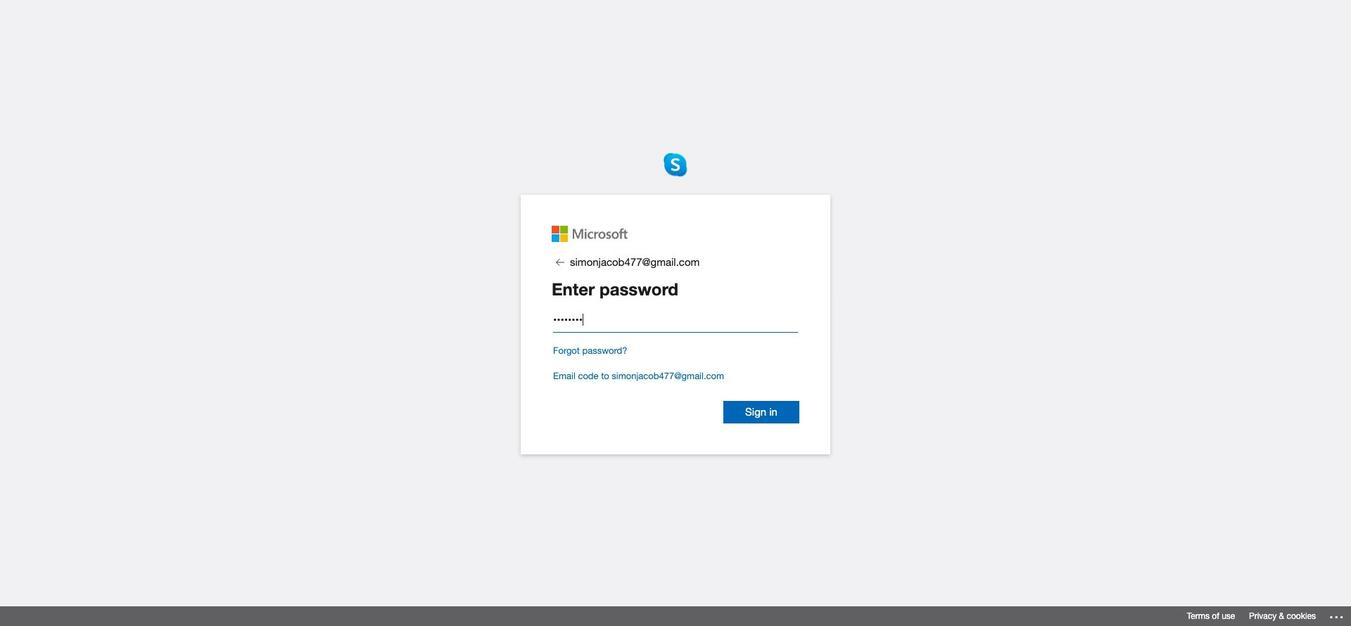 Task type: locate. For each thing, give the bounding box(es) containing it.
None submit
[[724, 401, 800, 424]]

heading
[[552, 279, 800, 299]]



Task type: describe. For each thing, give the bounding box(es) containing it.
microsoft image
[[552, 226, 628, 243]]

Enter the password for simonjacob477@gmail.com password field
[[553, 307, 798, 333]]

back image
[[552, 254, 569, 271]]



Task type: vqa. For each thing, say whether or not it's contained in the screenshot.
Learn More About Signing In With Windows Hello Or A Security Key icon
no



